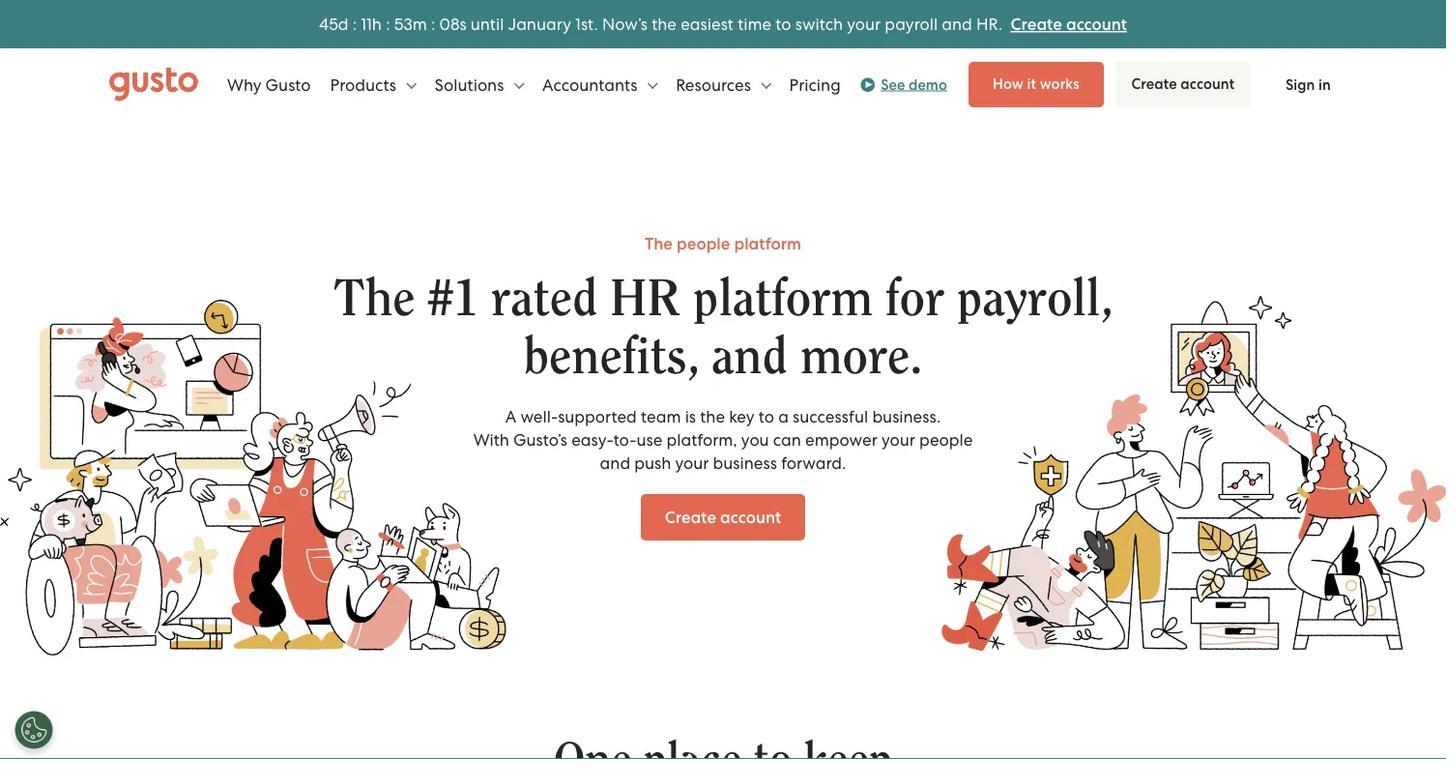 Task type: describe. For each thing, give the bounding box(es) containing it.
january
[[508, 14, 571, 34]]

why gusto link
[[227, 56, 311, 114]]

to-
[[614, 430, 637, 450]]

create account link inside the #1 rated hr platform for payroll, benefits, and more. main content
[[641, 494, 806, 541]]

rated
[[491, 273, 598, 324]]

solutions button
[[435, 56, 525, 114]]

why gusto
[[227, 75, 311, 94]]

1 1 from the left
[[361, 14, 367, 34]]

time
[[738, 14, 772, 34]]

4
[[320, 14, 329, 34]]

1 vertical spatial create account link
[[1116, 62, 1251, 107]]

a well-supported team is the key to a successful business. with gusto's easy-to-use platform, you can empower your people and push your business forward.
[[474, 407, 973, 473]]

supported
[[558, 407, 637, 427]]

the #1 rated hr platform for payroll, benefits, and more. main content
[[0, 121, 1447, 759]]

main element
[[109, 56, 1355, 114]]

create account inside the #1 rated hr platform for payroll, benefits, and more. main content
[[665, 507, 782, 527]]

can
[[774, 430, 802, 450]]

more.
[[800, 331, 923, 383]]

pricing link
[[790, 56, 841, 114]]

switch
[[795, 14, 843, 34]]

successful
[[793, 407, 869, 427]]

0 vertical spatial platform
[[734, 234, 802, 253]]

pricing
[[790, 75, 841, 94]]

empower
[[806, 430, 878, 450]]

hr
[[610, 273, 681, 324]]

the people platform
[[645, 234, 802, 253]]

2 5 from the left
[[395, 14, 404, 34]]

resources button
[[676, 56, 772, 114]]

for
[[886, 273, 945, 324]]

create account inside main element
[[1132, 75, 1235, 92]]

create inside the #1 rated hr platform for payroll, benefits, and more. main content
[[665, 507, 717, 527]]

7
[[451, 14, 459, 34]]

your inside 4 5 d : 1 1 h : 5 3 m : 0 7 s until january 1st. now's the easiest time to switch your payroll and hr. create account
[[847, 14, 881, 34]]

payroll
[[885, 14, 938, 34]]

use
[[637, 430, 663, 450]]

key
[[729, 407, 755, 427]]

now's
[[602, 14, 648, 34]]

well-
[[521, 407, 558, 427]]

a
[[506, 407, 517, 427]]

d :
[[339, 14, 357, 34]]

#1
[[428, 273, 479, 324]]

until
[[470, 14, 504, 34]]

in
[[1319, 76, 1332, 93]]

and inside 4 5 d : 1 1 h : 5 3 m : 0 7 s until january 1st. now's the easiest time to switch your payroll and hr. create account
[[942, 14, 972, 34]]

how it works link
[[969, 62, 1104, 107]]

sign in
[[1286, 76, 1332, 93]]

and inside "a well-supported team is the key to a successful business. with gusto's easy-to-use platform, you can empower your people and push your business forward."
[[600, 454, 631, 473]]

to inside "a well-supported team is the key to a successful business. with gusto's easy-to-use platform, you can empower your people and push your business forward."
[[759, 407, 775, 427]]

0 vertical spatial account
[[1066, 14, 1127, 34]]

0 vertical spatial people
[[677, 234, 731, 253]]

account inside the #1 rated hr platform for payroll, benefits, and more. main content
[[721, 507, 782, 527]]

people inside "a well-supported team is the key to a successful business. with gusto's easy-to-use platform, you can empower your people and push your business forward."
[[920, 430, 973, 450]]

business
[[713, 454, 778, 473]]

why
[[227, 75, 262, 94]]

1st.
[[575, 14, 598, 34]]

0 vertical spatial create account link
[[1011, 14, 1127, 34]]

see demo
[[881, 76, 948, 93]]

products
[[330, 75, 401, 94]]



Task type: locate. For each thing, give the bounding box(es) containing it.
benefits,
[[524, 331, 699, 383]]

h :
[[373, 14, 391, 34]]

s
[[459, 14, 466, 34]]

push
[[635, 454, 672, 473]]

business.
[[873, 407, 941, 427]]

gusto
[[266, 75, 311, 94]]

the
[[645, 234, 673, 253], [334, 273, 415, 324]]

1 vertical spatial create account
[[665, 507, 782, 527]]

1 vertical spatial people
[[920, 430, 973, 450]]

create down push
[[665, 507, 717, 527]]

0 horizontal spatial create account
[[665, 507, 782, 527]]

easiest
[[681, 14, 734, 34]]

the right now's
[[652, 14, 677, 34]]

the left #1
[[334, 273, 415, 324]]

2 1 from the left
[[367, 14, 373, 34]]

account down the business
[[721, 507, 782, 527]]

the inside 4 5 d : 1 1 h : 5 3 m : 0 7 s until january 1st. now's the easiest time to switch your payroll and hr. create account
[[652, 14, 677, 34]]

the inside "a well-supported team is the key to a successful business. with gusto's easy-to-use platform, you can empower your people and push your business forward."
[[700, 407, 725, 427]]

and left hr.
[[942, 14, 972, 34]]

platform down the people platform
[[694, 273, 873, 324]]

see
[[881, 76, 906, 93]]

products button
[[330, 56, 417, 114]]

0 horizontal spatial the
[[334, 273, 415, 324]]

the up hr
[[645, 234, 673, 253]]

0 horizontal spatial people
[[677, 234, 731, 253]]

with
[[474, 430, 510, 450]]

2 vertical spatial your
[[676, 454, 709, 473]]

accountants button
[[543, 56, 658, 114]]

and up key
[[712, 331, 788, 383]]

your right the switch
[[847, 14, 881, 34]]

to
[[776, 14, 791, 34], [759, 407, 775, 427]]

2 vertical spatial create
[[665, 507, 717, 527]]

you
[[742, 430, 769, 450]]

1 horizontal spatial 5
[[395, 14, 404, 34]]

1
[[361, 14, 367, 34], [367, 14, 373, 34]]

0 horizontal spatial 5
[[329, 14, 339, 34]]

account left sign
[[1181, 75, 1235, 92]]

how it works
[[993, 75, 1080, 92]]

0 horizontal spatial create
[[665, 507, 717, 527]]

online payroll services, hr, and benefits | gusto image
[[109, 67, 198, 102]]

5 right h :
[[395, 14, 404, 34]]

1 horizontal spatial create
[[1011, 14, 1062, 34]]

people down 'business.'
[[920, 430, 973, 450]]

2 horizontal spatial your
[[882, 430, 916, 450]]

the
[[652, 14, 677, 34], [700, 407, 725, 427]]

platform,
[[667, 430, 738, 450]]

0 vertical spatial create
[[1011, 14, 1062, 34]]

0
[[440, 14, 451, 34]]

to right time
[[776, 14, 791, 34]]

accountants
[[543, 75, 642, 94]]

hr.
[[976, 14, 1003, 34]]

1 vertical spatial and
[[712, 331, 788, 383]]

your down 'business.'
[[882, 430, 916, 450]]

0 vertical spatial and
[[942, 14, 972, 34]]

how
[[993, 75, 1024, 92]]

a
[[779, 407, 789, 427]]

the for the people platform
[[645, 234, 673, 253]]

solutions
[[435, 75, 508, 94]]

m :
[[413, 14, 436, 34]]

2 vertical spatial account
[[721, 507, 782, 527]]

3
[[404, 14, 413, 34]]

your
[[847, 14, 881, 34], [882, 430, 916, 450], [676, 454, 709, 473]]

team
[[641, 407, 681, 427]]

0 vertical spatial the
[[652, 14, 677, 34]]

the for the #1 rated hr platform for payroll, benefits, and more.
[[334, 273, 415, 324]]

resources
[[676, 75, 755, 94]]

platform
[[734, 234, 802, 253], [694, 273, 873, 324]]

easy-
[[572, 430, 614, 450]]

0 horizontal spatial account
[[721, 507, 782, 527]]

0 vertical spatial create account
[[1132, 75, 1235, 92]]

1 vertical spatial your
[[882, 430, 916, 450]]

1 vertical spatial account
[[1181, 75, 1235, 92]]

account inside main element
[[1181, 75, 1235, 92]]

works
[[1040, 75, 1080, 92]]

forward.
[[782, 454, 847, 473]]

create right hr.
[[1011, 14, 1062, 34]]

it
[[1028, 75, 1037, 92]]

people up hr
[[677, 234, 731, 253]]

is
[[685, 407, 696, 427]]

5 left h :
[[329, 14, 339, 34]]

people
[[677, 234, 731, 253], [920, 430, 973, 450]]

to left a
[[759, 407, 775, 427]]

1 horizontal spatial people
[[920, 430, 973, 450]]

1 vertical spatial platform
[[694, 273, 873, 324]]

and down to-
[[600, 454, 631, 473]]

1 horizontal spatial the
[[645, 234, 673, 253]]

2 horizontal spatial create
[[1132, 75, 1178, 92]]

1 horizontal spatial the
[[700, 407, 725, 427]]

account
[[1066, 14, 1127, 34], [1181, 75, 1235, 92], [721, 507, 782, 527]]

0 vertical spatial the
[[645, 234, 673, 253]]

0 horizontal spatial the
[[652, 14, 677, 34]]

1 horizontal spatial your
[[847, 14, 881, 34]]

sign in link
[[1263, 63, 1355, 106]]

2 vertical spatial and
[[600, 454, 631, 473]]

create inside main element
[[1132, 75, 1178, 92]]

0 vertical spatial to
[[776, 14, 791, 34]]

1 horizontal spatial create account
[[1132, 75, 1235, 92]]

1 vertical spatial to
[[759, 407, 775, 427]]

see demo link
[[860, 73, 948, 96]]

account up works
[[1066, 14, 1127, 34]]

4 5 d : 1 1 h : 5 3 m : 0 7 s until january 1st. now's the easiest time to switch your payroll and hr. create account
[[320, 14, 1127, 34]]

and
[[942, 14, 972, 34], [712, 331, 788, 383], [600, 454, 631, 473]]

platform inside the #1 rated hr platform for payroll, benefits, and more.
[[694, 273, 873, 324]]

0 vertical spatial your
[[847, 14, 881, 34]]

0 horizontal spatial and
[[600, 454, 631, 473]]

your down platform,
[[676, 454, 709, 473]]

create right works
[[1132, 75, 1178, 92]]

1 vertical spatial the
[[334, 273, 415, 324]]

create account
[[1132, 75, 1235, 92], [665, 507, 782, 527]]

1 vertical spatial the
[[700, 407, 725, 427]]

2 horizontal spatial account
[[1181, 75, 1235, 92]]

1 horizontal spatial account
[[1066, 14, 1127, 34]]

1 horizontal spatial and
[[712, 331, 788, 383]]

create account link
[[1011, 14, 1127, 34], [1116, 62, 1251, 107], [641, 494, 806, 541]]

sign
[[1286, 76, 1316, 93]]

and inside the #1 rated hr platform for payroll, benefits, and more.
[[712, 331, 788, 383]]

payroll,
[[957, 273, 1113, 324]]

create
[[1011, 14, 1062, 34], [1132, 75, 1178, 92], [665, 507, 717, 527]]

the right is
[[700, 407, 725, 427]]

tiny image
[[866, 81, 873, 88]]

demo
[[909, 76, 948, 93]]

platform up the #1 rated hr platform for payroll, benefits, and more.
[[734, 234, 802, 253]]

the #1 rated hr platform for payroll, benefits, and more.
[[334, 273, 1113, 383]]

1 5 from the left
[[329, 14, 339, 34]]

2 vertical spatial create account link
[[641, 494, 806, 541]]

1 vertical spatial create
[[1132, 75, 1178, 92]]

2 horizontal spatial and
[[942, 14, 972, 34]]

the inside the #1 rated hr platform for payroll, benefits, and more.
[[334, 273, 415, 324]]

5
[[329, 14, 339, 34], [395, 14, 404, 34]]

0 horizontal spatial your
[[676, 454, 709, 473]]

gusto's
[[514, 430, 568, 450]]

to inside 4 5 d : 1 1 h : 5 3 m : 0 7 s until january 1st. now's the easiest time to switch your payroll and hr. create account
[[776, 14, 791, 34]]



Task type: vqa. For each thing, say whether or not it's contained in the screenshot.
the leftmost YOUR
yes



